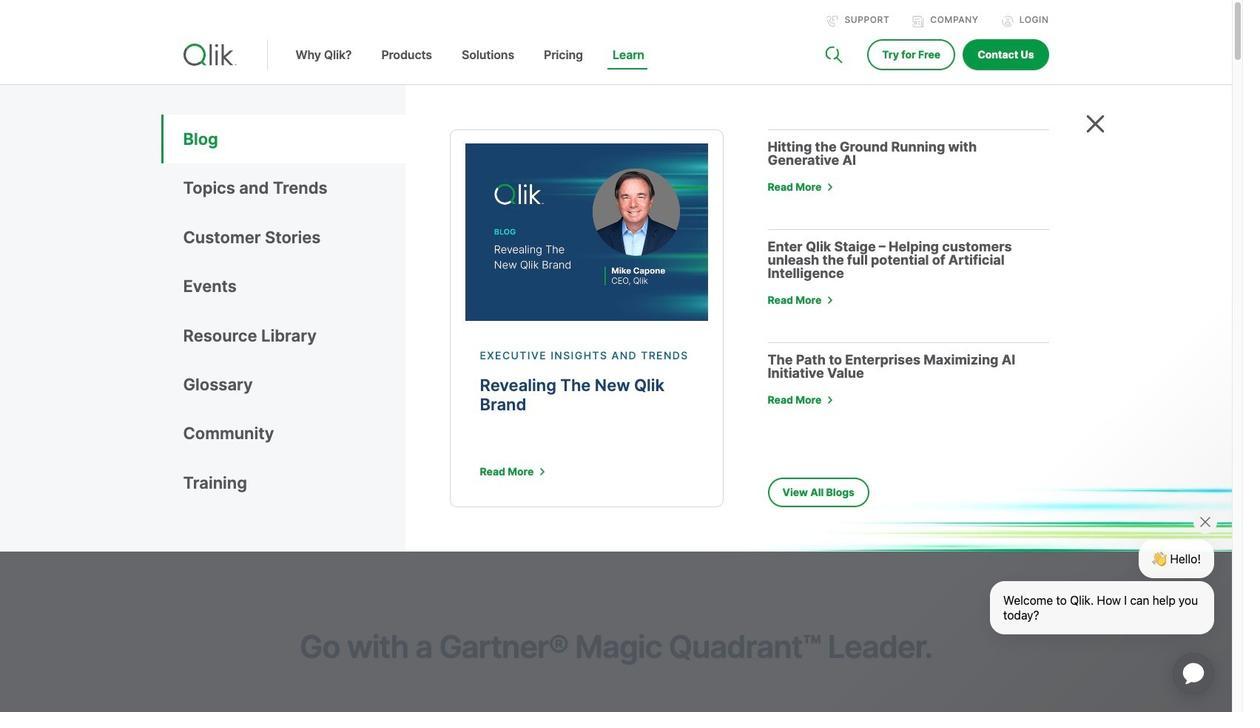 Task type: locate. For each thing, give the bounding box(es) containing it.
company image
[[913, 16, 925, 27]]

qlik image
[[183, 44, 237, 66]]

close search image
[[1086, 115, 1105, 133]]

login image
[[1002, 16, 1014, 27]]

application
[[1156, 636, 1233, 713]]

headshot of mike capone, ceo, qlik and the text "revealing the new qlik brand" image
[[465, 144, 708, 321]]

support image
[[827, 16, 839, 27]]



Task type: vqa. For each thing, say whether or not it's contained in the screenshot.
Visualizations and Dashboards Icon
no



